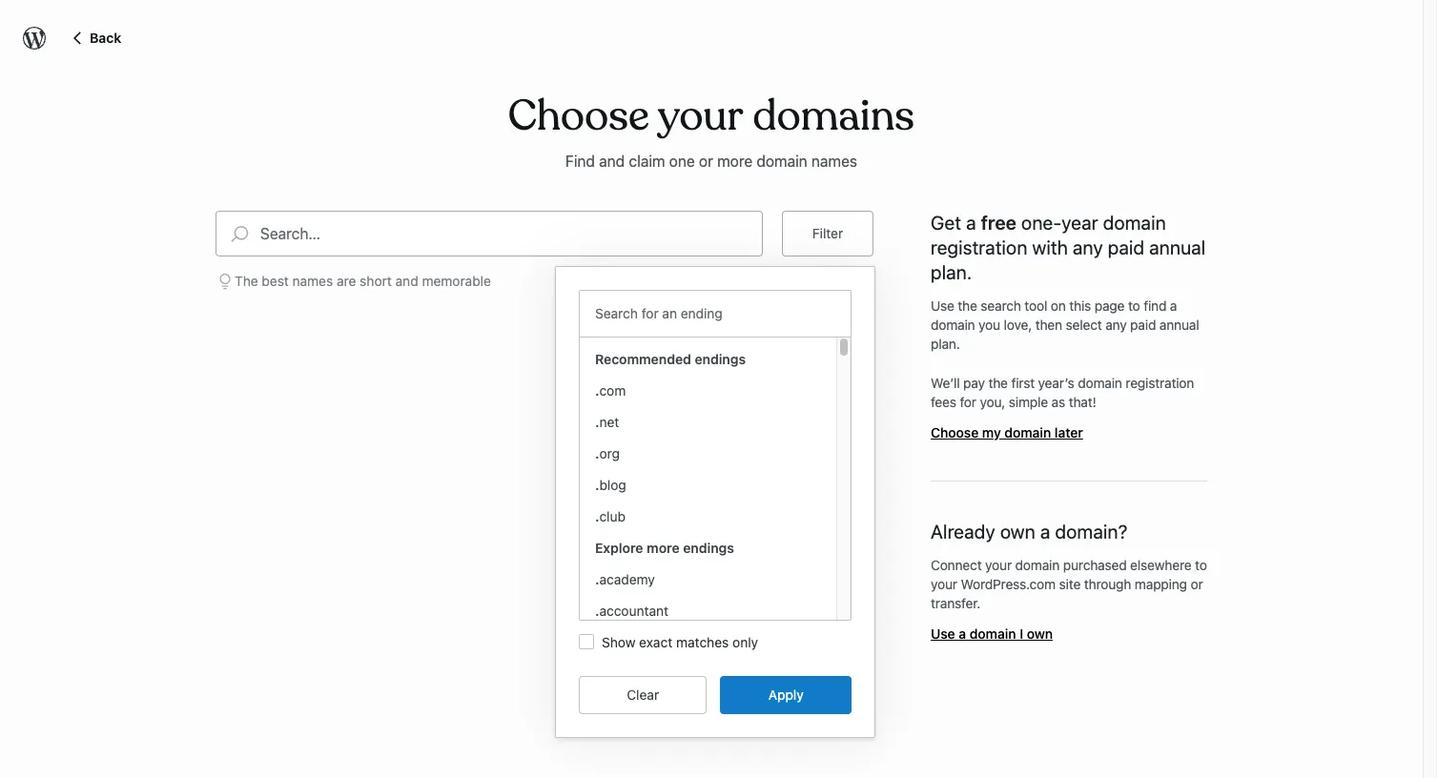 Task type: locate. For each thing, give the bounding box(es) containing it.
use the search tool on this page to find a domain you love, then select any paid annual plan.
[[931, 297, 1200, 352]]

through
[[1084, 576, 1132, 592]]

annual inside use the search tool on this page to find a domain you love, then select any paid annual plan.
[[1160, 316, 1200, 333]]

0 vertical spatial and
[[599, 152, 625, 170]]

0 horizontal spatial the
[[958, 297, 977, 314]]

domain?
[[1055, 521, 1128, 543]]

Search for an ending text field
[[595, 302, 833, 325]]

get
[[931, 212, 962, 234]]

accountant
[[599, 603, 669, 619]]

only
[[733, 634, 758, 650]]

2 use from the top
[[931, 626, 955, 642]]

to left find
[[1128, 297, 1140, 314]]

1 . from the top
[[595, 382, 599, 399]]

6 . from the top
[[595, 571, 599, 587]]

or
[[699, 152, 713, 170], [1191, 576, 1203, 592]]

domain inside one-year domain registration with any paid annual plan.
[[1103, 212, 1166, 234]]

or inside choose your domains find and claim one or more domain names
[[699, 152, 713, 170]]

1 horizontal spatial registration
[[1126, 375, 1194, 391]]

simple
[[1009, 394, 1048, 410]]

already own a domain?
[[931, 521, 1128, 543]]

2 plan. from the top
[[931, 336, 960, 352]]

or inside connect your domain purchased elsewhere to your wordpress.com site through mapping or transfer.
[[1191, 576, 1203, 592]]

. down . blog
[[595, 508, 599, 524]]

and
[[599, 152, 625, 170], [395, 273, 418, 289]]

. accountant
[[595, 603, 669, 619]]

plan. down get
[[931, 261, 972, 283]]

own right i
[[1027, 626, 1053, 642]]

0 horizontal spatial more
[[647, 540, 680, 556]]

0 vertical spatial to
[[1128, 297, 1140, 314]]

1 horizontal spatial more
[[717, 152, 753, 170]]

plan. inside use the search tool on this page to find a domain you love, then select any paid annual plan.
[[931, 336, 960, 352]]

endings down search for an ending text box
[[695, 351, 746, 367]]

. up . net
[[595, 382, 599, 399]]

. for org
[[595, 445, 599, 461]]

annual up find
[[1150, 236, 1206, 258]]

paid
[[1108, 236, 1145, 258], [1131, 316, 1156, 333]]

matches
[[676, 634, 729, 650]]

use inside use the search tool on this page to find a domain you love, then select any paid annual plan.
[[931, 297, 955, 314]]

domain left i
[[970, 626, 1016, 642]]

domain for your
[[1016, 557, 1060, 573]]

1 horizontal spatial any
[[1106, 316, 1127, 333]]

None text field
[[595, 296, 846, 332]]

0 vertical spatial or
[[699, 152, 713, 170]]

domain inside use the search tool on this page to find a domain you love, then select any paid annual plan.
[[931, 316, 975, 333]]

1 horizontal spatial choose
[[931, 424, 979, 440]]

domain left "you"
[[931, 316, 975, 333]]

filter
[[812, 225, 843, 241]]

0 vertical spatial use
[[931, 297, 955, 314]]

later
[[1055, 424, 1083, 440]]

annual down find
[[1160, 316, 1200, 333]]

1 horizontal spatial your
[[985, 557, 1012, 573]]

. down the '. academy'
[[595, 603, 599, 619]]

0 horizontal spatial any
[[1073, 236, 1103, 258]]

1 vertical spatial and
[[395, 273, 418, 289]]

the up 'you,'
[[989, 375, 1008, 391]]

1 horizontal spatial to
[[1195, 557, 1207, 573]]

domain down 'simple' on the bottom of the page
[[1005, 424, 1051, 440]]

1 use from the top
[[931, 297, 955, 314]]

this
[[1070, 297, 1091, 314]]

0 vertical spatial registration
[[931, 236, 1028, 258]]

domain down already own a domain?
[[1016, 557, 1060, 573]]

purchased
[[1063, 557, 1127, 573]]

endings
[[695, 351, 746, 367], [683, 540, 734, 556]]

find
[[566, 152, 595, 170]]

exact
[[639, 634, 673, 650]]

0 vertical spatial paid
[[1108, 236, 1145, 258]]

1 vertical spatial plan.
[[931, 336, 960, 352]]

paid inside one-year domain registration with any paid annual plan.
[[1108, 236, 1145, 258]]

0 vertical spatial own
[[1000, 521, 1036, 543]]

to right elsewhere
[[1195, 557, 1207, 573]]

show exact matches only
[[602, 634, 758, 650]]

or right the one
[[699, 152, 713, 170]]

0 horizontal spatial and
[[395, 273, 418, 289]]

1 vertical spatial the
[[989, 375, 1008, 391]]

0 horizontal spatial choose
[[508, 90, 649, 143]]

. down . org
[[595, 477, 599, 493]]

registration down find
[[1126, 375, 1194, 391]]

search
[[981, 297, 1021, 314]]

1 vertical spatial paid
[[1131, 316, 1156, 333]]

. for net
[[595, 414, 599, 430]]

endings right explore
[[683, 540, 734, 556]]

any inside one-year domain registration with any paid annual plan.
[[1073, 236, 1103, 258]]

a right find
[[1170, 297, 1177, 314]]

. up . org
[[595, 414, 599, 430]]

own up wordpress.com
[[1000, 521, 1036, 543]]

org
[[599, 445, 620, 461]]

What would you like your domain name to be? search field
[[260, 212, 762, 255]]

use left the "search"
[[931, 297, 955, 314]]

your up transfer.
[[931, 576, 958, 592]]

as
[[1052, 394, 1066, 410]]

0 vertical spatial annual
[[1150, 236, 1206, 258]]

any down year
[[1073, 236, 1103, 258]]

names
[[292, 273, 333, 289]]

use for use a domain i own
[[931, 626, 955, 642]]

clear
[[627, 687, 659, 703]]

domain
[[1103, 212, 1166, 234], [931, 316, 975, 333], [1078, 375, 1123, 391], [1005, 424, 1051, 440], [1016, 557, 1060, 573], [970, 626, 1016, 642]]

1 vertical spatial your
[[931, 576, 958, 592]]

0 vertical spatial any
[[1073, 236, 1103, 258]]

1 vertical spatial or
[[1191, 576, 1203, 592]]

plan.
[[931, 261, 972, 283], [931, 336, 960, 352]]

1 vertical spatial more
[[647, 540, 680, 556]]

registration down get a free
[[931, 236, 1028, 258]]

select
[[1066, 316, 1102, 333]]

one
[[669, 152, 695, 170]]

tool
[[1025, 297, 1048, 314]]

page
[[1095, 297, 1125, 314]]

use down transfer.
[[931, 626, 955, 642]]

love,
[[1004, 316, 1032, 333]]

0 vertical spatial your
[[985, 557, 1012, 573]]

. com
[[595, 382, 626, 399]]

2 . from the top
[[595, 414, 599, 430]]

1 vertical spatial to
[[1195, 557, 1207, 573]]

memorable
[[422, 273, 491, 289]]

annual
[[1150, 236, 1206, 258], [1160, 316, 1200, 333]]

any
[[1073, 236, 1103, 258], [1106, 316, 1127, 333]]

to
[[1128, 297, 1140, 314], [1195, 557, 1207, 573]]

1 vertical spatial annual
[[1160, 316, 1200, 333]]

blog
[[599, 477, 627, 493]]

and right short
[[395, 273, 418, 289]]

apply button
[[721, 676, 852, 714]]

use
[[931, 297, 955, 314], [931, 626, 955, 642]]

None search field
[[216, 211, 763, 256]]

0 horizontal spatial to
[[1128, 297, 1140, 314]]

and right the find
[[599, 152, 625, 170]]

domain inside connect your domain purchased elsewhere to your wordpress.com site through mapping or transfer.
[[1016, 557, 1060, 573]]

you
[[979, 316, 1001, 333]]

domain up that!
[[1078, 375, 1123, 391]]

1 horizontal spatial and
[[599, 152, 625, 170]]

.
[[595, 382, 599, 399], [595, 414, 599, 430], [595, 445, 599, 461], [595, 477, 599, 493], [595, 508, 599, 524], [595, 571, 599, 587], [595, 603, 599, 619]]

3 . from the top
[[595, 445, 599, 461]]

and inside choose your domains find and claim one or more domain names
[[599, 152, 625, 170]]

the inside use the search tool on this page to find a domain you love, then select any paid annual plan.
[[958, 297, 977, 314]]

more right the one
[[717, 152, 753, 170]]

4 . from the top
[[595, 477, 599, 493]]

. blog
[[595, 477, 627, 493]]

0 vertical spatial more
[[717, 152, 753, 170]]

1 vertical spatial use
[[931, 626, 955, 642]]

on
[[1051, 297, 1066, 314]]

with
[[1033, 236, 1068, 258]]

domain right year
[[1103, 212, 1166, 234]]

Show exact matches only checkbox
[[579, 634, 594, 649]]

my
[[982, 424, 1001, 440]]

paid down find
[[1131, 316, 1156, 333]]

0 vertical spatial choose
[[508, 90, 649, 143]]

1 vertical spatial registration
[[1126, 375, 1194, 391]]

or right the mapping
[[1191, 576, 1203, 592]]

plan. up we'll
[[931, 336, 960, 352]]

paid up page
[[1108, 236, 1145, 258]]

choose inside choose your domains find and claim one or more domain names
[[508, 90, 649, 143]]

the left the "search"
[[958, 297, 977, 314]]

your
[[985, 557, 1012, 573], [931, 576, 958, 592]]

own
[[1000, 521, 1036, 543], [1027, 626, 1053, 642]]

0 vertical spatial plan.
[[931, 261, 972, 283]]

1 vertical spatial choose
[[931, 424, 979, 440]]

more right explore
[[647, 540, 680, 556]]

0 horizontal spatial registration
[[931, 236, 1028, 258]]

0 vertical spatial the
[[958, 297, 977, 314]]

choose down fees
[[931, 424, 979, 440]]

any down page
[[1106, 316, 1127, 333]]

registration
[[931, 236, 1028, 258], [1126, 375, 1194, 391]]

1 horizontal spatial or
[[1191, 576, 1203, 592]]

choose
[[508, 90, 649, 143], [931, 424, 979, 440]]

domain names
[[757, 152, 858, 170]]

we'll
[[931, 375, 960, 391]]

5 . from the top
[[595, 508, 599, 524]]

net
[[599, 414, 619, 430]]

your up wordpress.com
[[985, 557, 1012, 573]]

. down explore
[[595, 571, 599, 587]]

year
[[1062, 212, 1099, 234]]

filter button
[[782, 211, 874, 256]]

more
[[717, 152, 753, 170], [647, 540, 680, 556]]

choose up the find
[[508, 90, 649, 143]]

the
[[958, 297, 977, 314], [989, 375, 1008, 391]]

explore more endings
[[595, 540, 734, 556]]

0 horizontal spatial or
[[699, 152, 713, 170]]

connect
[[931, 557, 982, 573]]

com
[[599, 382, 626, 399]]

. down . net
[[595, 445, 599, 461]]

1 vertical spatial own
[[1027, 626, 1053, 642]]

7 . from the top
[[595, 603, 599, 619]]

a right get
[[966, 212, 976, 234]]

find
[[1144, 297, 1167, 314]]

1 horizontal spatial the
[[989, 375, 1008, 391]]

claim
[[629, 152, 665, 170]]

1 vertical spatial any
[[1106, 316, 1127, 333]]

1 plan. from the top
[[931, 261, 972, 283]]



Task type: describe. For each thing, give the bounding box(es) containing it.
more inside domain search filters tooltip
[[647, 540, 680, 556]]

wordpress.com
[[961, 576, 1056, 592]]

use for use the search tool on this page to find a domain you love, then select any paid annual plan.
[[931, 297, 955, 314]]

you,
[[980, 394, 1006, 410]]

domain for a
[[970, 626, 1016, 642]]

. org
[[595, 445, 620, 461]]

choose for my
[[931, 424, 979, 440]]

first
[[1012, 375, 1035, 391]]

a left domain?
[[1041, 521, 1051, 543]]

fees
[[931, 394, 957, 410]]

choose my domain later button
[[931, 424, 1083, 440]]

plan. inside one-year domain registration with any paid annual plan.
[[931, 261, 972, 283]]

paid inside use the search tool on this page to find a domain you love, then select any paid annual plan.
[[1131, 316, 1156, 333]]

. academy
[[595, 571, 655, 587]]

one-year domain registration with any paid annual plan.
[[931, 212, 1206, 283]]

club
[[599, 508, 626, 524]]

i
[[1020, 626, 1024, 642]]

that!
[[1069, 394, 1097, 410]]

short
[[360, 273, 392, 289]]

0 horizontal spatial your
[[931, 576, 958, 592]]

a inside use the search tool on this page to find a domain you love, then select any paid annual plan.
[[1170, 297, 1177, 314]]

show
[[602, 634, 636, 650]]

registration inside one-year domain registration with any paid annual plan.
[[931, 236, 1028, 258]]

. club
[[595, 508, 626, 524]]

are
[[337, 273, 356, 289]]

for
[[960, 394, 977, 410]]

more inside choose your domains find and claim one or more domain names
[[717, 152, 753, 170]]

then
[[1036, 316, 1063, 333]]

free
[[981, 212, 1017, 234]]

. for club
[[595, 508, 599, 524]]

get a free
[[931, 212, 1017, 234]]

. for academy
[[595, 571, 599, 587]]

academy
[[599, 571, 655, 587]]

site
[[1059, 576, 1081, 592]]

choose my domain later
[[931, 424, 1083, 440]]

back link
[[69, 26, 121, 49]]

. for blog
[[595, 477, 599, 493]]

mapping
[[1135, 576, 1187, 592]]

choose for your domains
[[508, 90, 649, 143]]

pay
[[964, 375, 985, 391]]

domain search filters tooltip
[[555, 256, 876, 738]]

one-
[[1022, 212, 1062, 234]]

. net
[[595, 414, 619, 430]]

elsewhere
[[1131, 557, 1192, 573]]

connect your domain purchased elsewhere to your wordpress.com site through mapping or transfer.
[[931, 557, 1207, 611]]

apply
[[769, 687, 804, 703]]

recommended
[[595, 351, 691, 367]]

0 vertical spatial endings
[[695, 351, 746, 367]]

explore
[[595, 540, 643, 556]]

the best names are short and memorable
[[235, 273, 491, 289]]

1 vertical spatial endings
[[683, 540, 734, 556]]

clear button
[[579, 676, 707, 714]]

. for accountant
[[595, 603, 599, 619]]

registration inside we'll pay the first year's domain registration fees for you, simple as that!
[[1126, 375, 1194, 391]]

domain for my
[[1005, 424, 1051, 440]]

best
[[262, 273, 289, 289]]

your domains
[[658, 90, 915, 143]]

back
[[90, 30, 121, 46]]

. for com
[[595, 382, 599, 399]]

year's
[[1038, 375, 1075, 391]]

any inside use the search tool on this page to find a domain you love, then select any paid annual plan.
[[1106, 316, 1127, 333]]

use a domain i own
[[931, 626, 1053, 642]]

to inside use the search tool on this page to find a domain you love, then select any paid annual plan.
[[1128, 297, 1140, 314]]

the
[[235, 273, 258, 289]]

choose your domains find and claim one or more domain names
[[508, 90, 915, 170]]

a down transfer.
[[959, 626, 966, 642]]

transfer.
[[931, 595, 981, 611]]

annual inside one-year domain registration with any paid annual plan.
[[1150, 236, 1206, 258]]

domain for year
[[1103, 212, 1166, 234]]

we'll pay the first year's domain registration fees for you, simple as that!
[[931, 375, 1194, 410]]

use a domain i own button
[[931, 626, 1053, 642]]

recommended endings
[[595, 351, 746, 367]]

to inside connect your domain purchased elsewhere to your wordpress.com site through mapping or transfer.
[[1195, 557, 1207, 573]]

domain inside we'll pay the first year's domain registration fees for you, simple as that!
[[1078, 375, 1123, 391]]

already
[[931, 521, 996, 543]]

the inside we'll pay the first year's domain registration fees for you, simple as that!
[[989, 375, 1008, 391]]



Task type: vqa. For each thing, say whether or not it's contained in the screenshot.
second the plan. from the bottom of the page
yes



